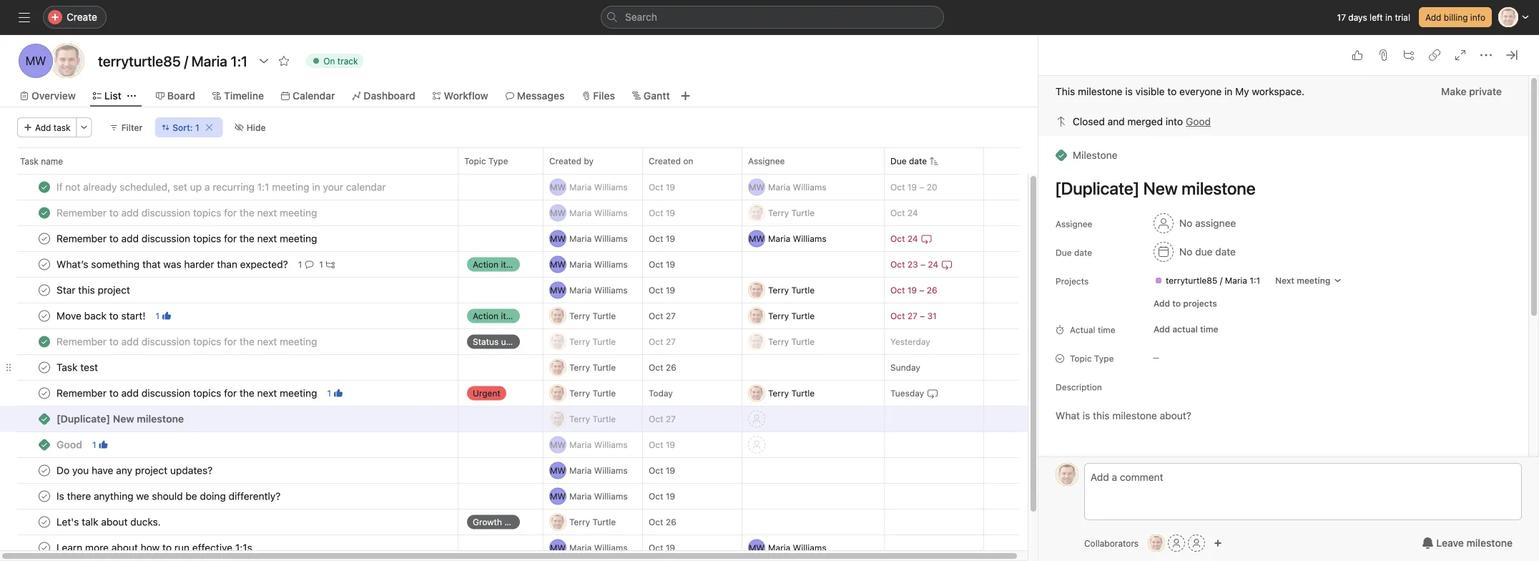 Task type: locate. For each thing, give the bounding box(es) containing it.
in right left
[[1386, 12, 1393, 22]]

topic down actual
[[1070, 353, 1092, 364]]

what's something that was harder than expected? cell
[[0, 251, 459, 278]]

completed image for tt's remember to add discussion topics for the next meeting text field
[[36, 385, 53, 402]]

– left "20"
[[920, 182, 925, 192]]

add for add billing info
[[1426, 12, 1442, 22]]

copy milestone link image
[[1430, 49, 1441, 61]]

tt
[[60, 54, 74, 68], [752, 208, 763, 218], [752, 285, 763, 295], [553, 311, 564, 321], [752, 311, 763, 321], [553, 337, 564, 347], [752, 337, 763, 347], [553, 362, 564, 372], [553, 388, 564, 398], [752, 388, 763, 398], [553, 414, 564, 424], [1062, 469, 1073, 479], [553, 517, 564, 527], [1152, 538, 1163, 548]]

0 horizontal spatial topic type
[[464, 156, 508, 166]]

1 vertical spatial milestone
[[1467, 537, 1513, 549]]

8 oct 19 from the top
[[649, 491, 676, 501]]

messages
[[517, 90, 565, 102]]

1 button inside remember to add discussion topics for the next meeting cell
[[324, 386, 346, 400]]

add inside add actual time "dropdown button"
[[1154, 324, 1171, 334]]

[duplicate] new milestone cell
[[0, 406, 459, 432]]

completed image inside star this project cell
[[36, 282, 53, 299]]

williams inside creator for do you have any project updates? "cell"
[[594, 465, 628, 475]]

add tab image
[[680, 90, 692, 102]]

1 vertical spatial move tasks between sections image
[[435, 543, 444, 552]]

1 — button from the top
[[459, 432, 543, 458]]

1 vertical spatial item
[[501, 311, 519, 321]]

assignee inside main content
[[1056, 219, 1093, 229]]

remember to add discussion topics for the next meeting cell for the creator for remember to add discussion topics for the next meeting cell for fifth completed image from the bottom
[[0, 200, 459, 226]]

3 oct 27 from the top
[[649, 414, 676, 424]]

close details image
[[1507, 49, 1518, 61]]

completed checkbox for what's something that was harder than expected? text field
[[36, 256, 53, 273]]

oct 26
[[649, 362, 677, 372], [649, 517, 677, 527]]

attachments: add a file to this task, [duplicate] new milestone image
[[1378, 49, 1390, 61]]

mw inside 'creator for good' 'cell'
[[550, 440, 566, 450]]

1 horizontal spatial type
[[1095, 353, 1114, 364]]

turtle inside creator for move back to start! cell
[[593, 311, 616, 321]]

repeats image up oct 23 – 24
[[921, 233, 933, 244]]

1 creator for remember to add discussion topics for the next meeting cell from the top
[[543, 200, 643, 226]]

remember to add discussion topics for the next meeting cell down if not already scheduled, set up a recurring 1:1 meeting in your calendar text field
[[0, 200, 459, 226]]

status update button
[[459, 329, 543, 355]]

1 button inside good cell
[[89, 438, 111, 452]]

1 vertical spatial no
[[1180, 246, 1193, 258]]

remember to add discussion topics for the next meeting cell down star this project cell
[[0, 328, 459, 355]]

maria for the creator for learn more about how to run effective 1:1s cell
[[570, 543, 592, 553]]

completed image
[[36, 256, 53, 273], [36, 282, 53, 299], [36, 307, 53, 325], [36, 359, 53, 376], [36, 385, 53, 402], [36, 488, 53, 505], [36, 539, 53, 556]]

Remember to add discussion topics for the next meeting text field
[[54, 206, 322, 220], [54, 335, 322, 349]]

1 horizontal spatial topic
[[1070, 353, 1092, 364]]

clear image
[[205, 123, 214, 132]]

2 oct 19 from the top
[[649, 208, 676, 218]]

to left projects
[[1173, 298, 1181, 308]]

27 for action item popup button
[[666, 311, 676, 321]]

6 completed checkbox from the top
[[36, 513, 53, 531]]

creator for learn more about how to run effective 1:1s cell
[[543, 535, 643, 561]]

mw inside creator for do you have any project updates? "cell"
[[550, 465, 566, 475]]

1 horizontal spatial created
[[649, 156, 681, 166]]

Task test text field
[[54, 360, 102, 375]]

1 item from the top
[[501, 259, 519, 269]]

due date left ascending icon
[[891, 156, 927, 166]]

terry
[[769, 208, 789, 218], [769, 285, 789, 295], [570, 311, 590, 321], [769, 311, 789, 321], [570, 337, 590, 347], [769, 337, 789, 347], [570, 362, 590, 372], [570, 388, 590, 398], [769, 388, 789, 398], [570, 414, 590, 424], [570, 517, 590, 527]]

completed checkbox inside task test cell
[[36, 359, 53, 376]]

terry turtle
[[769, 208, 815, 218], [769, 285, 815, 295], [570, 311, 616, 321], [769, 311, 815, 321], [570, 337, 616, 347], [769, 337, 815, 347], [570, 362, 616, 372], [570, 388, 616, 398], [769, 388, 815, 398], [570, 414, 616, 424], [570, 517, 616, 527]]

2 completed checkbox from the top
[[36, 256, 53, 273]]

maria williams for the 'creator for if not already scheduled, set up a recurring 1:1 meeting in your calendar' cell
[[570, 182, 628, 192]]

5 completed checkbox from the top
[[36, 359, 53, 376]]

0 vertical spatial remember to add discussion topics for the next meeting text field
[[54, 206, 322, 220]]

7 completed checkbox from the top
[[36, 539, 53, 556]]

terry inside creator for [duplicate] new milestone cell
[[570, 414, 590, 424]]

3 oct 19 from the top
[[649, 234, 676, 244]]

workspace.
[[1253, 86, 1305, 97]]

1 inside move back to start! cell
[[156, 311, 160, 321]]

in left my
[[1225, 86, 1233, 97]]

0 horizontal spatial assignee
[[748, 156, 785, 166]]

remember to add discussion topics for the next meeting cell for 1st the creator for remember to add discussion topics for the next meeting cell from the bottom
[[0, 380, 459, 406]]

repeats image right tuesday
[[927, 387, 939, 399]]

1 horizontal spatial milestone
[[1467, 537, 1513, 549]]

yesterday
[[891, 337, 931, 347]]

terry turtle inside creator for move back to start! cell
[[570, 311, 616, 321]]

3 completed image from the top
[[36, 307, 53, 325]]

leave
[[1437, 537, 1465, 549]]

creator for remember to add discussion topics for the next meeting cell up creator for star this project cell
[[543, 225, 643, 252]]

topic down workflow
[[464, 156, 486, 166]]

milestone right leave
[[1467, 537, 1513, 549]]

– left 31
[[920, 311, 925, 321]]

0 vertical spatial item
[[501, 259, 519, 269]]

milestone left is
[[1078, 86, 1123, 97]]

this
[[1056, 86, 1076, 97]]

2 vertical spatial 26
[[666, 517, 677, 527]]

0 horizontal spatial created
[[550, 156, 582, 166]]

oct 24
[[891, 208, 919, 218], [891, 234, 919, 244]]

1 oct 26 from the top
[[649, 362, 677, 372]]

overview link
[[20, 88, 76, 104]]

remember to add discussion topics for the next meeting cell containing 1
[[0, 380, 459, 406]]

1 vertical spatial remember to add discussion topics for the next meeting text field
[[54, 386, 322, 400]]

maria williams inside 'creator for good' 'cell'
[[570, 440, 628, 450]]

9 oct 19 from the top
[[649, 543, 676, 553]]

due date up projects
[[1056, 248, 1093, 258]]

creator for remember to add discussion topics for the next meeting cell down creator for star this project cell
[[543, 328, 643, 355]]

mw inside the 'creator for if not already scheduled, set up a recurring 1:1 meeting in your calendar' cell
[[550, 182, 566, 192]]

tt inside creator for move back to start! cell
[[553, 311, 564, 321]]

2 remember to add discussion topics for the next meeting text field from the top
[[54, 386, 322, 400]]

collaborators
[[1085, 538, 1139, 548]]

Remember to add discussion topics for the next meeting text field
[[54, 231, 322, 246], [54, 386, 322, 400]]

tree grid
[[0, 174, 1037, 561]]

oct 27
[[649, 311, 676, 321], [649, 337, 676, 347], [649, 414, 676, 424]]

repeats image for tuesday
[[927, 387, 939, 399]]

let's talk about ducks. cell
[[0, 509, 459, 535]]

completed image inside move back to start! cell
[[36, 307, 53, 325]]

What's something that was harder than expected? text field
[[54, 257, 292, 272]]

completed image inside what's something that was harder than expected? cell
[[36, 256, 53, 273]]

0 vertical spatial — button
[[1148, 348, 1234, 368]]

action item up the status update dropdown button at the left
[[473, 311, 519, 321]]

good link
[[1186, 114, 1212, 130]]

– down oct 23 – 24
[[920, 285, 925, 295]]

item inside popup button
[[501, 311, 519, 321]]

action inside popup button
[[473, 311, 499, 321]]

1 vertical spatial action
[[473, 311, 499, 321]]

Completed checkbox
[[36, 230, 53, 247], [36, 256, 53, 273], [36, 307, 53, 325], [36, 385, 53, 402], [36, 462, 53, 479], [36, 513, 53, 531]]

completed checkbox for let's talk about ducks. text box on the left bottom of the page
[[36, 513, 53, 531]]

oct 19 for the creator for learn more about how to run effective 1:1s cell
[[649, 543, 676, 553]]

maria for creator for star this project cell
[[570, 285, 592, 295]]

leave milestone button
[[1414, 530, 1523, 556]]

2 action item from the top
[[473, 311, 519, 321]]

completed checkbox inside move back to start! cell
[[36, 307, 53, 325]]

completed image for is there anything we should be doing differently? text box
[[36, 488, 53, 505]]

due up projects
[[1056, 248, 1072, 258]]

williams inside creator for is there anything we should be doing differently? cell
[[594, 491, 628, 501]]

search list box
[[601, 6, 945, 29]]

maria williams inside the 'creator for if not already scheduled, set up a recurring 1:1 meeting in your calendar' cell
[[570, 182, 628, 192]]

task test cell
[[0, 354, 459, 381]]

– for 26
[[920, 285, 925, 295]]

completed image for learn more about how to run effective 1:1s text field
[[36, 539, 53, 556]]

1 horizontal spatial assignee
[[1056, 219, 1093, 229]]

action for mw
[[473, 259, 499, 269]]

creator for remember to add discussion topics for the next meeting cell up the creator for what's something that was harder than expected? cell
[[543, 200, 643, 226]]

1:1
[[1250, 275, 1261, 286]]

topic type down workflow
[[464, 156, 508, 166]]

workflow link
[[433, 88, 489, 104]]

status update
[[473, 337, 530, 347]]

completed image for what's something that was harder than expected? text field
[[36, 256, 53, 273]]

0 vertical spatial move tasks between sections image
[[435, 440, 444, 449]]

4 remember to add discussion topics for the next meeting cell from the top
[[0, 380, 459, 406]]

5 completed image from the top
[[36, 385, 53, 402]]

add billing info
[[1426, 12, 1486, 22]]

1 button inside move back to start! cell
[[153, 309, 174, 323]]

oct 19 for the creator for what's something that was harder than expected? cell
[[649, 259, 676, 269]]

remember to add discussion topics for the next meeting text field down task test cell
[[54, 386, 322, 400]]

action item for tt
[[473, 311, 519, 321]]

oct 27 right creator for move back to start! cell
[[649, 311, 676, 321]]

7 oct 19 from the top
[[649, 465, 676, 475]]

[Duplicate] New milestone text field
[[54, 412, 188, 426]]

add or remove collaborators image
[[1214, 539, 1223, 547]]

no for no due date
[[1180, 246, 1193, 258]]

Completed milestone checkbox
[[39, 413, 50, 425]]

1 remember to add discussion topics for the next meeting text field from the top
[[54, 231, 322, 246]]

0 vertical spatial — button
[[459, 432, 543, 458]]

maria williams inside creator for is there anything we should be doing differently? cell
[[570, 491, 628, 501]]

turtle
[[792, 208, 815, 218], [792, 285, 815, 295], [593, 311, 616, 321], [792, 311, 815, 321], [593, 337, 616, 347], [792, 337, 815, 347], [593, 362, 616, 372], [593, 388, 616, 398], [792, 388, 815, 398], [593, 414, 616, 424], [593, 517, 616, 527]]

completed checkbox inside is there anything we should be doing differently? cell
[[36, 488, 53, 505]]

item up 'update'
[[501, 311, 519, 321]]

add actual time button
[[1148, 319, 1225, 339]]

— button down growth
[[459, 535, 543, 561]]

1 vertical spatial — button
[[459, 406, 543, 432]]

5 completed image from the top
[[36, 462, 53, 479]]

6 completed checkbox from the top
[[36, 488, 53, 505]]

remember to add discussion topics for the next meeting text field down if not already scheduled, set up a recurring 1:1 meeting in your calendar text field
[[54, 206, 322, 220]]

—
[[1153, 353, 1160, 362], [467, 415, 474, 423], [467, 440, 474, 449], [467, 543, 474, 552]]

repeats image right oct 23 – 24
[[942, 259, 953, 270]]

1 horizontal spatial due
[[1056, 248, 1072, 258]]

1 vertical spatial oct 24
[[891, 234, 919, 244]]

next meeting button
[[1269, 270, 1349, 291]]

remember to add discussion topics for the next meeting cell
[[0, 200, 459, 226], [0, 225, 459, 252], [0, 328, 459, 355], [0, 380, 459, 406]]

completed checkbox for star this project text field
[[36, 282, 53, 299]]

time inside "dropdown button"
[[1201, 324, 1219, 334]]

6 completed image from the top
[[36, 513, 53, 531]]

maria williams inside the creator for learn more about how to run effective 1:1s cell
[[570, 543, 628, 553]]

maria inside creator for star this project cell
[[570, 285, 592, 295]]

topic type down actual time
[[1070, 353, 1114, 364]]

maria williams inside creator for do you have any project updates? "cell"
[[570, 465, 628, 475]]

oct 27 for action item
[[649, 311, 676, 321]]

1 oct 27 from the top
[[649, 311, 676, 321]]

Move back to start! text field
[[54, 309, 150, 323]]

task
[[54, 122, 71, 132]]

maria inside the creator for what's something that was harder than expected? cell
[[570, 259, 592, 269]]

completed checkbox inside learn more about how to run effective 1:1s cell
[[36, 539, 53, 556]]

– right 23 at the top of the page
[[921, 259, 926, 269]]

add for add actual time
[[1154, 324, 1171, 334]]

created for created by
[[550, 156, 582, 166]]

0 vertical spatial due
[[891, 156, 907, 166]]

completed checkbox inside do you have any project updates? cell
[[36, 462, 53, 479]]

oct 26 up the today
[[649, 362, 677, 372]]

1 remember to add discussion topics for the next meeting text field from the top
[[54, 206, 322, 220]]

If not already scheduled, set up a recurring 1:1 meeting in your calendar text field
[[54, 180, 390, 194]]

None text field
[[94, 48, 251, 74]]

2 completed image from the top
[[36, 204, 53, 221]]

completed checkbox for task test text field
[[36, 359, 53, 376]]

— button
[[459, 432, 543, 458], [459, 535, 543, 561]]

add left billing
[[1426, 12, 1442, 22]]

1 created from the left
[[550, 156, 582, 166]]

2 no from the top
[[1180, 246, 1193, 258]]

make
[[1442, 86, 1467, 97]]

0 vertical spatial no
[[1180, 217, 1193, 229]]

0 vertical spatial topic
[[464, 156, 486, 166]]

to right visible
[[1168, 86, 1177, 97]]

oct 27 – 31
[[891, 311, 937, 321]]

williams
[[594, 182, 628, 192], [793, 182, 827, 192], [594, 208, 628, 218], [594, 234, 628, 244], [793, 234, 827, 244], [594, 259, 628, 269], [594, 285, 628, 295], [594, 440, 628, 450], [594, 465, 628, 475], [594, 491, 628, 501], [594, 543, 628, 553], [793, 543, 827, 553]]

item inside dropdown button
[[501, 259, 519, 269]]

completed checkbox inside what's something that was harder than expected? cell
[[36, 256, 53, 273]]

conversation
[[505, 517, 557, 527]]

no
[[1180, 217, 1193, 229], [1180, 246, 1193, 258]]

19
[[666, 182, 676, 192], [908, 182, 917, 192], [666, 208, 676, 218], [666, 234, 676, 244], [666, 259, 676, 269], [666, 285, 676, 295], [908, 285, 917, 295], [666, 440, 676, 450], [666, 465, 676, 475], [666, 491, 676, 501], [666, 543, 676, 553]]

williams inside 'creator for good' 'cell'
[[594, 440, 628, 450]]

into
[[1166, 116, 1184, 127]]

add up add actual time at bottom right
[[1154, 298, 1171, 308]]

4 oct 19 from the top
[[649, 259, 676, 269]]

2 horizontal spatial date
[[1216, 246, 1236, 258]]

Do you have any project updates? text field
[[54, 463, 217, 478]]

1 button
[[295, 257, 316, 272], [316, 257, 338, 272], [153, 309, 174, 323], [324, 386, 346, 400], [89, 438, 111, 452]]

2 — button from the top
[[459, 535, 543, 561]]

remember to add discussion topics for the next meeting text field up what's something that was harder than expected? text field
[[54, 231, 322, 246]]

to
[[1168, 86, 1177, 97], [1173, 298, 1181, 308]]

no left due
[[1180, 246, 1193, 258]]

0 horizontal spatial topic
[[464, 156, 486, 166]]

2 action from the top
[[473, 311, 499, 321]]

oct 27 up the today
[[649, 337, 676, 347]]

tt button
[[1056, 463, 1079, 486], [1149, 535, 1166, 552]]

completed image inside is there anything we should be doing differently? cell
[[36, 488, 53, 505]]

completed image inside let's talk about ducks. cell
[[36, 513, 53, 531]]

action up action item popup button
[[473, 259, 499, 269]]

0 horizontal spatial — button
[[459, 406, 543, 432]]

1 move tasks between sections image from the top
[[435, 440, 444, 449]]

oct 19 – 26
[[891, 285, 938, 295]]

3 creator for remember to add discussion topics for the next meeting cell from the top
[[543, 328, 643, 355]]

0 horizontal spatial tt button
[[1056, 463, 1079, 486]]

1 no from the top
[[1180, 217, 1193, 229]]

1 horizontal spatial topic type
[[1070, 353, 1114, 364]]

completed checkbox for is there anything we should be doing differently? text box
[[36, 488, 53, 505]]

add left task
[[35, 122, 51, 132]]

move tasks between sections image
[[435, 440, 444, 449], [435, 543, 444, 552]]

assignee
[[748, 156, 785, 166], [1056, 219, 1093, 229]]

remember to add discussion topics for the next meeting cell for the creator for remember to add discussion topics for the next meeting cell related to fourth completed image from the bottom
[[0, 225, 459, 252]]

24 down oct 19 – 20
[[908, 208, 919, 218]]

1 horizontal spatial tt button
[[1149, 535, 1166, 552]]

terry inside creator for let's talk about ducks. cell
[[570, 517, 590, 527]]

created
[[550, 156, 582, 166], [649, 156, 681, 166]]

completed checkbox inside the if not already scheduled, set up a recurring 1:1 meeting in your calendar cell
[[36, 179, 53, 196]]

repeats image
[[921, 233, 933, 244], [942, 259, 953, 270], [927, 387, 939, 399]]

turtle inside creator for let's talk about ducks. cell
[[593, 517, 616, 527]]

1 vertical spatial tt button
[[1149, 535, 1166, 552]]

0 vertical spatial oct 24
[[891, 208, 919, 218]]

oct 27 down the today
[[649, 414, 676, 424]]

maria williams inside creator for star this project cell
[[570, 285, 628, 295]]

1 oct 19 from the top
[[649, 182, 676, 192]]

1 remember to add discussion topics for the next meeting cell from the top
[[0, 200, 459, 226]]

2 completed image from the top
[[36, 282, 53, 299]]

date up projects
[[1075, 248, 1093, 258]]

24 right 23 at the top of the page
[[928, 259, 939, 269]]

2 oct 26 from the top
[[649, 517, 677, 527]]

— button for good cell
[[459, 432, 543, 458]]

add inside add task 'button'
[[35, 122, 51, 132]]

add subtask image
[[1404, 49, 1415, 61]]

1 vertical spatial remember to add discussion topics for the next meeting text field
[[54, 335, 322, 349]]

1 horizontal spatial due date
[[1056, 248, 1093, 258]]

0 horizontal spatial due
[[891, 156, 907, 166]]

action item inside action item dropdown button
[[473, 259, 519, 269]]

creator for remember to add discussion topics for the next meeting cell for fifth completed image from the bottom
[[543, 200, 643, 226]]

turtle inside creator for [duplicate] new milestone cell
[[593, 414, 616, 424]]

filter
[[121, 122, 143, 132]]

milestone
[[1073, 149, 1118, 161]]

terry inside creator for move back to start! cell
[[570, 311, 590, 321]]

6 completed image from the top
[[36, 488, 53, 505]]

Completed milestone checkbox
[[39, 439, 50, 450]]

maria inside the creator for learn more about how to run effective 1:1s cell
[[570, 543, 592, 553]]

due inside main content
[[1056, 248, 1072, 258]]

— button down urgent dropdown button
[[459, 432, 543, 458]]

0 vertical spatial action
[[473, 259, 499, 269]]

row
[[0, 147, 1039, 174], [17, 173, 1019, 175], [0, 174, 1037, 200], [0, 200, 1037, 226], [0, 225, 1037, 252], [0, 251, 1037, 278], [0, 277, 1037, 303], [0, 303, 1037, 329], [0, 328, 1037, 355], [0, 354, 1037, 381], [0, 380, 1037, 406], [0, 406, 1037, 432], [0, 431, 1037, 458], [0, 457, 1037, 484], [0, 483, 1037, 509], [0, 509, 1037, 535], [0, 535, 1037, 561]]

maria inside creator for do you have any project updates? "cell"
[[570, 465, 592, 475]]

Star this project text field
[[54, 283, 134, 297]]

0 vertical spatial tt button
[[1056, 463, 1079, 486]]

1 inside good cell
[[92, 440, 96, 450]]

date right due
[[1216, 246, 1236, 258]]

calendar
[[293, 90, 335, 102]]

no left assignee
[[1180, 217, 1193, 229]]

oct 19 for 'creator for good' 'cell'
[[649, 440, 676, 450]]

add left actual
[[1154, 324, 1171, 334]]

completed image for task test text field
[[36, 359, 53, 376]]

— button
[[1148, 348, 1234, 368], [459, 406, 543, 432]]

0 vertical spatial milestone
[[1078, 86, 1123, 97]]

to inside button
[[1173, 298, 1181, 308]]

1 vertical spatial oct 27
[[649, 337, 676, 347]]

1 inside dropdown button
[[195, 122, 199, 132]]

0 vertical spatial oct 26
[[649, 362, 677, 372]]

6 oct 19 from the top
[[649, 440, 676, 450]]

Completed checkbox
[[36, 179, 53, 196], [36, 204, 53, 221], [36, 282, 53, 299], [36, 333, 53, 350], [36, 359, 53, 376], [36, 488, 53, 505], [36, 539, 53, 556]]

sort: 1 button
[[155, 117, 223, 137]]

add
[[1426, 12, 1442, 22], [35, 122, 51, 132], [1154, 298, 1171, 308], [1154, 324, 1171, 334]]

2 vertical spatial 24
[[928, 259, 939, 269]]

1 vertical spatial 26
[[666, 362, 677, 372]]

2 vertical spatial oct 27
[[649, 414, 676, 424]]

add to projects button
[[1148, 293, 1224, 313]]

5 oct 19 from the top
[[649, 285, 676, 295]]

main content containing this milestone is visible to everyone in my workspace.
[[1039, 76, 1529, 561]]

1 action from the top
[[473, 259, 499, 269]]

date left ascending icon
[[909, 156, 927, 166]]

action inside dropdown button
[[473, 259, 499, 269]]

— button down urgent
[[459, 406, 543, 432]]

no inside 'dropdown button'
[[1180, 217, 1193, 229]]

completed image
[[36, 179, 53, 196], [36, 204, 53, 221], [36, 230, 53, 247], [36, 333, 53, 350], [36, 462, 53, 479], [36, 513, 53, 531]]

1 vertical spatial assignee
[[1056, 219, 1093, 229]]

2 oct 24 from the top
[[891, 234, 919, 244]]

3 completed checkbox from the top
[[36, 307, 53, 325]]

maria for the creator for what's something that was harder than expected? cell
[[570, 259, 592, 269]]

1 horizontal spatial — button
[[1148, 348, 1234, 368]]

add inside the add billing info button
[[1426, 12, 1442, 22]]

1 vertical spatial topic type
[[1070, 353, 1114, 364]]

main content
[[1039, 76, 1529, 561]]

due date inside main content
[[1056, 248, 1093, 258]]

3 completed checkbox from the top
[[36, 282, 53, 299]]

1 completed image from the top
[[36, 256, 53, 273]]

completed image inside learn more about how to run effective 1:1s cell
[[36, 539, 53, 556]]

2 creator for remember to add discussion topics for the next meeting cell from the top
[[543, 225, 643, 252]]

0 horizontal spatial milestone
[[1078, 86, 1123, 97]]

full screen image
[[1455, 49, 1467, 61]]

type inside main content
[[1095, 353, 1114, 364]]

item up action item popup button
[[501, 259, 519, 269]]

action item inside action item popup button
[[473, 311, 519, 321]]

0 vertical spatial repeats image
[[921, 233, 933, 244]]

due
[[1196, 246, 1213, 258]]

oct 24 up 23 at the top of the page
[[891, 234, 919, 244]]

date
[[909, 156, 927, 166], [1216, 246, 1236, 258], [1075, 248, 1093, 258]]

2 remember to add discussion topics for the next meeting cell from the top
[[0, 225, 459, 252]]

1 vertical spatial type
[[1095, 353, 1114, 364]]

1 vertical spatial in
[[1225, 86, 1233, 97]]

no for no assignee
[[1180, 217, 1193, 229]]

5 completed checkbox from the top
[[36, 462, 53, 479]]

tree grid containing mw
[[0, 174, 1037, 561]]

turtle inside creator for task test "cell"
[[593, 362, 616, 372]]

1 vertical spatial oct 26
[[649, 517, 677, 527]]

4 completed image from the top
[[36, 333, 53, 350]]

2 vertical spatial repeats image
[[927, 387, 939, 399]]

add inside add to projects button
[[1154, 298, 1171, 308]]

1 vertical spatial due date
[[1056, 248, 1093, 258]]

milestone inside leave milestone button
[[1467, 537, 1513, 549]]

item
[[501, 259, 519, 269], [501, 311, 519, 321]]

created left by
[[550, 156, 582, 166]]

topic type
[[464, 156, 508, 166], [1070, 353, 1114, 364]]

maria inside the 'creator for if not already scheduled, set up a recurring 1:1 meeting in your calendar' cell
[[570, 182, 592, 192]]

oct 26 right creator for let's talk about ducks. cell
[[649, 517, 677, 527]]

today
[[649, 388, 673, 398]]

2 completed checkbox from the top
[[36, 204, 53, 221]]

star this project cell
[[0, 277, 459, 303]]

completed checkbox inside star this project cell
[[36, 282, 53, 299]]

2 item from the top
[[501, 311, 519, 321]]

calendar link
[[281, 88, 335, 104]]

maria williams for the creator for remember to add discussion topics for the next meeting cell related to fourth completed image from the bottom
[[570, 234, 628, 244]]

0 vertical spatial topic type
[[464, 156, 508, 166]]

0 vertical spatial due date
[[891, 156, 927, 166]]

1 completed checkbox from the top
[[36, 179, 53, 196]]

by
[[584, 156, 594, 166]]

7 completed image from the top
[[36, 539, 53, 556]]

maria
[[570, 182, 592, 192], [769, 182, 791, 192], [570, 208, 592, 218], [570, 234, 592, 244], [769, 234, 791, 244], [570, 259, 592, 269], [1226, 275, 1248, 286], [570, 285, 592, 295], [570, 440, 592, 450], [570, 465, 592, 475], [570, 491, 592, 501], [570, 543, 592, 553], [769, 543, 791, 553]]

completed image inside the if not already scheduled, set up a recurring 1:1 meeting in your calendar cell
[[36, 179, 53, 196]]

due up oct 19 – 20
[[891, 156, 907, 166]]

0 vertical spatial oct 27
[[649, 311, 676, 321]]

remember to add discussion topics for the next meeting text field down move back to start! cell
[[54, 335, 322, 349]]

0 horizontal spatial in
[[1225, 86, 1233, 97]]

milestone inside main content
[[1078, 86, 1123, 97]]

oct 26 for creator for let's talk about ducks. cell
[[649, 517, 677, 527]]

move tasks between sections image
[[435, 415, 444, 423]]

1 vertical spatial to
[[1173, 298, 1181, 308]]

creator for remember to add discussion topics for the next meeting cell up 'creator for good' 'cell'
[[543, 380, 643, 406]]

created left on
[[649, 156, 681, 166]]

remember to add discussion topics for the next meeting cell down the if not already scheduled, set up a recurring 1:1 meeting in your calendar cell
[[0, 225, 459, 252]]

2 oct 27 from the top
[[649, 337, 676, 347]]

3 remember to add discussion topics for the next meeting cell from the top
[[0, 328, 459, 355]]

maria for the creator for remember to add discussion topics for the next meeting cell related to fourth completed image from the bottom
[[570, 234, 592, 244]]

no inside dropdown button
[[1180, 246, 1193, 258]]

move tasks between sections image inside good cell
[[435, 440, 444, 449]]

— for 'creator for good' 'cell'
[[467, 440, 474, 449]]

item for mw
[[501, 259, 519, 269]]

sort:
[[173, 122, 193, 132]]

completed checkbox inside let's talk about ducks. cell
[[36, 513, 53, 531]]

maria williams inside the creator for what's something that was harder than expected? cell
[[570, 259, 628, 269]]

0 vertical spatial action item
[[473, 259, 519, 269]]

23
[[908, 259, 918, 269]]

creator for remember to add discussion topics for the next meeting cell
[[543, 200, 643, 226], [543, 225, 643, 252], [543, 328, 643, 355], [543, 380, 643, 406]]

0 vertical spatial remember to add discussion topics for the next meeting text field
[[54, 231, 322, 246]]

mw
[[25, 54, 46, 68], [550, 182, 566, 192], [749, 182, 765, 192], [550, 208, 566, 218], [550, 234, 566, 244], [749, 234, 765, 244], [550, 259, 566, 269], [550, 285, 566, 295], [550, 440, 566, 450], [550, 465, 566, 475], [550, 491, 566, 501], [550, 543, 566, 553], [749, 543, 765, 553]]

maria inside creator for is there anything we should be doing differently? cell
[[570, 491, 592, 501]]

2 created from the left
[[649, 156, 681, 166]]

1 vertical spatial — button
[[459, 535, 543, 561]]

oct
[[649, 182, 664, 192], [891, 182, 906, 192], [649, 208, 664, 218], [891, 208, 906, 218], [649, 234, 664, 244], [891, 234, 906, 244], [649, 259, 664, 269], [891, 259, 906, 269], [649, 285, 664, 295], [891, 285, 906, 295], [649, 311, 664, 321], [891, 311, 906, 321], [649, 337, 664, 347], [649, 362, 664, 372], [649, 414, 664, 424], [649, 440, 664, 450], [649, 465, 664, 475], [649, 491, 664, 501], [649, 517, 664, 527], [649, 543, 664, 553]]

no assignee
[[1180, 217, 1237, 229]]

williams inside creator for star this project cell
[[594, 285, 628, 295]]

1 completed image from the top
[[36, 179, 53, 196]]

2 remember to add discussion topics for the next meeting text field from the top
[[54, 335, 322, 349]]

1 button for today
[[324, 386, 346, 400]]

maria inside 'creator for good' 'cell'
[[570, 440, 592, 450]]

hide button
[[229, 117, 272, 137]]

2 move tasks between sections image from the top
[[435, 543, 444, 552]]

completed image inside task test cell
[[36, 359, 53, 376]]

oct 24 down oct 19 – 20
[[891, 208, 919, 218]]

milestone for this
[[1078, 86, 1123, 97]]

leave milestone
[[1437, 537, 1513, 549]]

action
[[473, 259, 499, 269], [473, 311, 499, 321]]

4 completed image from the top
[[36, 359, 53, 376]]

1 vertical spatial action item
[[473, 311, 519, 321]]

messages link
[[506, 88, 565, 104]]

– for 24
[[921, 259, 926, 269]]

1 action item from the top
[[473, 259, 519, 269]]

add task button
[[17, 117, 77, 137]]

0 vertical spatial in
[[1386, 12, 1393, 22]]

due date
[[891, 156, 927, 166], [1056, 248, 1093, 258]]

0 horizontal spatial date
[[909, 156, 927, 166]]

1 vertical spatial topic
[[1070, 353, 1092, 364]]

1 completed checkbox from the top
[[36, 230, 53, 247]]

1 horizontal spatial time
[[1201, 324, 1219, 334]]

— button down add actual time at bottom right
[[1148, 348, 1234, 368]]

20
[[927, 182, 938, 192]]

action up status at the left bottom of the page
[[473, 311, 499, 321]]

1 vertical spatial due
[[1056, 248, 1072, 258]]

action item up action item popup button
[[473, 259, 519, 269]]

0 vertical spatial type
[[489, 156, 508, 166]]

24 up 23 at the top of the page
[[908, 234, 919, 244]]

remember to add discussion topics for the next meeting cell up good cell
[[0, 380, 459, 406]]



Task type: describe. For each thing, give the bounding box(es) containing it.
no due date
[[1180, 246, 1236, 258]]

update
[[501, 337, 530, 347]]

add actual time
[[1154, 324, 1219, 334]]

merged
[[1128, 116, 1164, 127]]

no assignee button
[[1148, 210, 1243, 236]]

completed image for move back to start! text box
[[36, 307, 53, 325]]

maria williams for 'creator for good' 'cell'
[[570, 440, 628, 450]]

topic type inside main content
[[1070, 353, 1114, 364]]

on track
[[324, 56, 358, 66]]

Let's talk about ducks. text field
[[54, 515, 165, 529]]

everyone
[[1180, 86, 1222, 97]]

name
[[41, 156, 63, 166]]

0 vertical spatial assignee
[[748, 156, 785, 166]]

task name
[[20, 156, 63, 166]]

row containing task name
[[0, 147, 1039, 174]]

williams inside the 'creator for if not already scheduled, set up a recurring 1:1 meeting in your calendar' cell
[[594, 182, 628, 192]]

ascending image
[[930, 157, 939, 165]]

task
[[20, 156, 38, 166]]

— for the creator for learn more about how to run effective 1:1s cell
[[467, 543, 474, 552]]

– for 31
[[920, 311, 925, 321]]

projects
[[1184, 298, 1218, 308]]

on track button
[[300, 51, 370, 71]]

maria for creator for do you have any project updates? "cell"
[[570, 465, 592, 475]]

action item button
[[459, 252, 543, 277]]

growth conversation button
[[459, 509, 557, 535]]

mw inside the creator for what's something that was harder than expected? cell
[[550, 259, 566, 269]]

make private
[[1442, 86, 1503, 97]]

creator for star this project cell
[[543, 277, 643, 303]]

0 likes. click to like this task image
[[1352, 49, 1364, 61]]

27 for the leftmost — popup button
[[666, 414, 676, 424]]

creator for do you have any project updates? cell
[[543, 457, 643, 484]]

maria williams for creator for is there anything we should be doing differently? cell
[[570, 491, 628, 501]]

row containing growth conversation
[[0, 509, 1037, 535]]

terryturtle85 / maria 1:1 link
[[1149, 273, 1267, 288]]

add billing info button
[[1420, 7, 1493, 27]]

add task
[[35, 122, 71, 132]]

1 horizontal spatial in
[[1386, 12, 1393, 22]]

projects
[[1056, 276, 1089, 286]]

more actions image
[[80, 123, 88, 132]]

mw inside creator for star this project cell
[[550, 285, 566, 295]]

oct 19 for creator for is there anything we should be doing differently? cell
[[649, 491, 676, 501]]

repeats image for oct 24
[[921, 233, 933, 244]]

0 vertical spatial to
[[1168, 86, 1177, 97]]

board link
[[156, 88, 195, 104]]

if not already scheduled, set up a recurring 1:1 meeting in your calendar cell
[[0, 174, 459, 200]]

Learn more about how to run effective 1:1s text field
[[54, 541, 257, 555]]

search button
[[601, 6, 945, 29]]

williams inside the creator for learn more about how to run effective 1:1s cell
[[594, 543, 628, 553]]

gantt link
[[632, 88, 670, 104]]

1 horizontal spatial date
[[1075, 248, 1093, 258]]

oct 27 for status update
[[649, 337, 676, 347]]

this milestone is visible to everyone in my workspace.
[[1056, 86, 1305, 97]]

date inside no due date dropdown button
[[1216, 246, 1236, 258]]

completed image inside do you have any project updates? cell
[[36, 462, 53, 479]]

0 vertical spatial 24
[[908, 208, 919, 218]]

Good text field
[[54, 438, 87, 452]]

terry turtle inside creator for [duplicate] new milestone cell
[[570, 414, 616, 424]]

mw inside creator for is there anything we should be doing differently? cell
[[550, 491, 566, 501]]

tt inside creator for let's talk about ducks. cell
[[553, 517, 564, 527]]

terry turtle inside creator for let's talk about ducks. cell
[[570, 517, 616, 527]]

on
[[324, 56, 335, 66]]

track
[[338, 56, 358, 66]]

tt inside creator for [duplicate] new milestone cell
[[553, 414, 564, 424]]

26 for creator for let's talk about ducks. cell
[[666, 517, 677, 527]]

maria for creator for is there anything we should be doing differently? cell
[[570, 491, 592, 501]]

17
[[1338, 12, 1347, 22]]

created by
[[550, 156, 594, 166]]

mw inside the creator for learn more about how to run effective 1:1s cell
[[550, 543, 566, 553]]

is
[[1126, 86, 1133, 97]]

good
[[1186, 116, 1212, 127]]

1 vertical spatial 24
[[908, 234, 919, 244]]

overview
[[31, 90, 76, 102]]

add for add task
[[35, 122, 51, 132]]

private
[[1470, 86, 1503, 97]]

next
[[1276, 275, 1295, 286]]

growth
[[473, 517, 502, 527]]

creator for good cell
[[543, 431, 643, 458]]

info
[[1471, 12, 1486, 22]]

add to starred image
[[278, 55, 290, 67]]

remember to add discussion topics for the next meeting text field for tt
[[54, 386, 322, 400]]

maria inside main content
[[1226, 275, 1248, 286]]

oct 19 for creator for star this project cell
[[649, 285, 676, 295]]

– for 20
[[920, 182, 925, 192]]

maria williams for creator for do you have any project updates? "cell"
[[570, 465, 628, 475]]

remember to add discussion topics for the next meeting text field for mw
[[54, 206, 322, 220]]

tuesday
[[891, 388, 925, 398]]

move tasks between sections image inside learn more about how to run effective 1:1s cell
[[435, 543, 444, 552]]

oct 26 for creator for task test "cell"
[[649, 362, 677, 372]]

tab actions image
[[127, 92, 136, 100]]

item for tt
[[501, 311, 519, 321]]

hide
[[247, 122, 266, 132]]

maria for 'creator for good' 'cell'
[[570, 440, 592, 450]]

make private button
[[1433, 79, 1512, 104]]

creator for remember to add discussion topics for the next meeting cell for 3rd completed image from the bottom
[[543, 328, 643, 355]]

Is there anything we should be doing differently? text field
[[54, 489, 285, 503]]

board
[[167, 90, 195, 102]]

terry turtle inside creator for task test "cell"
[[570, 362, 616, 372]]

4 completed checkbox from the top
[[36, 333, 53, 350]]

1 oct 24 from the top
[[891, 208, 919, 218]]

sunday
[[891, 362, 921, 372]]

completed image for star this project text field
[[36, 282, 53, 299]]

creator for is there anything we should be doing differently? cell
[[543, 483, 643, 509]]

completed checkbox for move back to start! text box
[[36, 307, 53, 325]]

list link
[[93, 88, 122, 104]]

created on
[[649, 156, 694, 166]]

good cell
[[0, 431, 459, 458]]

list
[[104, 90, 122, 102]]

0 vertical spatial 26
[[927, 285, 938, 295]]

timeline link
[[213, 88, 264, 104]]

oct 23 – 24
[[891, 259, 939, 269]]

maria for the 'creator for if not already scheduled, set up a recurring 1:1 meeting in your calendar' cell
[[570, 182, 592, 192]]

remember to add discussion topics for the next meeting cell for the creator for remember to add discussion topics for the next meeting cell associated with 3rd completed image from the bottom
[[0, 328, 459, 355]]

add to projects
[[1154, 298, 1218, 308]]

create button
[[43, 6, 107, 29]]

— for creator for [duplicate] new milestone cell
[[467, 415, 474, 423]]

[duplicate] new milestone dialog
[[1039, 35, 1540, 561]]

terryturtle85
[[1166, 275, 1218, 286]]

4 creator for remember to add discussion topics for the next meeting cell from the top
[[543, 380, 643, 406]]

26 for creator for task test "cell"
[[666, 362, 677, 372]]

oct 19 for the 'creator for if not already scheduled, set up a recurring 1:1 meeting in your calendar' cell
[[649, 182, 676, 192]]

is there anything we should be doing differently? cell
[[0, 483, 459, 509]]

sort: 1
[[173, 122, 199, 132]]

oct 19 – 20
[[891, 182, 938, 192]]

27 for the status update dropdown button at the left
[[666, 337, 676, 347]]

assignee
[[1196, 217, 1237, 229]]

creator for what's something that was harder than expected? cell
[[543, 251, 643, 278]]

creator for remember to add discussion topics for the next meeting cell for fourth completed image from the bottom
[[543, 225, 643, 252]]

31
[[928, 311, 937, 321]]

do you have any project updates? cell
[[0, 457, 459, 484]]

Task Name text field
[[1046, 172, 1512, 205]]

3 completed image from the top
[[36, 230, 53, 247]]

— button for learn more about how to run effective 1:1s cell
[[459, 535, 543, 561]]

1 button for oct 27
[[153, 309, 174, 323]]

dashboard
[[364, 90, 415, 102]]

1 button for oct 19
[[89, 438, 111, 452]]

more actions for this task image
[[1481, 49, 1493, 61]]

actual
[[1070, 325, 1096, 335]]

completed checkbox for do you have any project updates? text field
[[36, 462, 53, 479]]

action item button
[[459, 303, 543, 329]]

0 horizontal spatial time
[[1098, 325, 1116, 335]]

action item for mw
[[473, 259, 519, 269]]

urgent
[[473, 388, 501, 398]]

gantt
[[644, 90, 670, 102]]

learn more about how to run effective 1:1s cell
[[0, 535, 459, 561]]

creator for let's talk about ducks. cell
[[543, 509, 643, 535]]

created for created on
[[649, 156, 681, 166]]

completed milestone image
[[39, 439, 50, 450]]

completed checkbox for learn more about how to run effective 1:1s text field
[[36, 539, 53, 556]]

creator for [duplicate] new milestone cell
[[543, 406, 643, 432]]

workflow
[[444, 90, 489, 102]]

topic inside main content
[[1070, 353, 1092, 364]]

maria williams for the creator for what's something that was harder than expected? cell
[[570, 259, 628, 269]]

main content inside [duplicate] new milestone dialog
[[1039, 76, 1529, 561]]

add for add to projects
[[1154, 298, 1171, 308]]

williams inside the creator for what's something that was harder than expected? cell
[[594, 259, 628, 269]]

closed
[[1073, 116, 1105, 127]]

meeting
[[1297, 275, 1331, 286]]

days
[[1349, 12, 1368, 22]]

files link
[[582, 88, 615, 104]]

maria williams for the creator for remember to add discussion topics for the next meeting cell for fifth completed image from the bottom
[[570, 208, 628, 218]]

due inside row
[[891, 156, 907, 166]]

creator for if not already scheduled, set up a recurring 1:1 meeting in your calendar cell
[[543, 174, 643, 200]]

maria for the creator for remember to add discussion topics for the next meeting cell for fifth completed image from the bottom
[[570, 208, 592, 218]]

milestone for leave
[[1467, 537, 1513, 549]]

remember to add discussion topics for the next meeting text field for tt
[[54, 335, 322, 349]]

show options image
[[258, 55, 270, 67]]

— inside main content
[[1153, 353, 1160, 362]]

expand sidebar image
[[19, 11, 30, 23]]

move back to start! cell
[[0, 303, 459, 329]]

0 horizontal spatial due date
[[891, 156, 927, 166]]

timeline
[[224, 90, 264, 102]]

maria williams for creator for star this project cell
[[570, 285, 628, 295]]

actual time
[[1070, 325, 1116, 335]]

row containing status update
[[0, 328, 1037, 355]]

on
[[684, 156, 694, 166]]

and
[[1108, 116, 1125, 127]]

oct 19 for creator for do you have any project updates? "cell"
[[649, 465, 676, 475]]

urgent button
[[459, 380, 543, 406]]

remember to add discussion topics for the next meeting text field for mw
[[54, 231, 322, 246]]

terryturtle85 / maria 1:1
[[1166, 275, 1261, 286]]

— button inside main content
[[1148, 348, 1234, 368]]

maria williams for the creator for learn more about how to run effective 1:1s cell
[[570, 543, 628, 553]]

trial
[[1396, 12, 1411, 22]]

creator for move back to start! cell
[[543, 303, 643, 329]]

dashboard link
[[352, 88, 415, 104]]

action for tt
[[473, 311, 499, 321]]

0 horizontal spatial type
[[489, 156, 508, 166]]

completed milestone image
[[39, 413, 50, 425]]

creator for task test cell
[[543, 354, 643, 381]]

files
[[593, 90, 615, 102]]

closed and merged into good
[[1073, 116, 1212, 127]]

status
[[473, 337, 499, 347]]

completed checkbox for if not already scheduled, set up a recurring 1:1 meeting in your calendar text field
[[36, 179, 53, 196]]

tt inside creator for task test "cell"
[[553, 362, 564, 372]]

4 completed checkbox from the top
[[36, 385, 53, 402]]

1 vertical spatial repeats image
[[942, 259, 953, 270]]

in inside main content
[[1225, 86, 1233, 97]]

terry inside creator for task test "cell"
[[570, 362, 590, 372]]



Task type: vqa. For each thing, say whether or not it's contained in the screenshot.
first Mark complete icon
no



